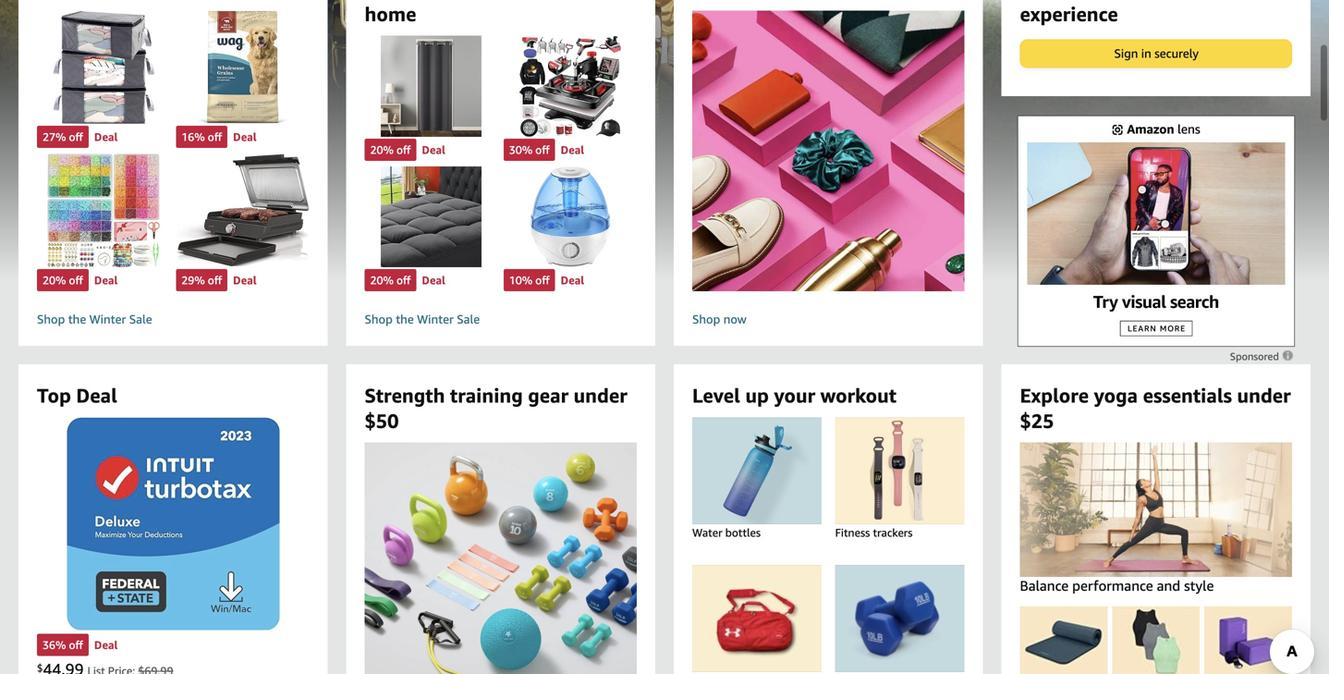 Task type: locate. For each thing, give the bounding box(es) containing it.
abo gear g01 bins bags closet organizers sweater clothes storage containers, 3pc pack, gray, 3 count image
[[37, 10, 170, 124]]

36
[[43, 638, 56, 651]]

1 horizontal spatial shop
[[365, 312, 393, 327]]

in inside sign in for the best experience
[[1066, 0, 1084, 0]]

20% off
[[370, 143, 411, 156], [43, 274, 83, 287], [370, 274, 411, 287]]

deal right 10% off
[[561, 274, 585, 287]]

deal for abo gear g01 bins bags closet organizers sweater clothes storage containers, 3pc pack, gray, 3 count image
[[94, 131, 118, 143]]

sign in securely link
[[1021, 40, 1292, 67]]

1 horizontal spatial shop the winter sale
[[365, 312, 480, 327]]

strength training gear under $50
[[365, 384, 628, 432]]

sign in securely
[[1115, 46, 1199, 61]]

the left best at the top of the page
[[1121, 0, 1151, 0]]

2 under from the left
[[1238, 384, 1292, 407]]

the up strength
[[396, 312, 414, 327]]

off for amazon brand – wag dry dog food, beef and brown rice, 5 pound (pack of 1) image
[[208, 131, 222, 143]]

under
[[574, 384, 628, 407], [1238, 384, 1292, 407]]

shop now link
[[654, 10, 1004, 332]]

deals
[[476, 0, 524, 0]]

1 under from the left
[[574, 384, 628, 407]]

0 horizontal spatial shop
[[37, 312, 65, 327]]

1 vertical spatial in
[[1142, 46, 1152, 61]]

shop left now
[[693, 312, 721, 327]]

2 horizontal spatial the
[[1121, 0, 1151, 0]]

shop the winter sale up top deal
[[37, 312, 152, 327]]

winter
[[365, 0, 427, 0], [89, 312, 126, 327], [417, 312, 454, 327]]

winter up 'home'
[[365, 0, 427, 0]]

for up experience on the right top of page
[[1089, 0, 1116, 0]]

0 horizontal spatial in
[[1066, 0, 1084, 0]]

shop now
[[693, 312, 747, 327]]

shop the winter sale link
[[37, 312, 309, 327], [365, 312, 637, 327]]

20% down sopat mattress topper cal king size extra thick mattress pad 8-21" deep pocket soft down alternative fill mattress protector pillow top mattress cover (72x84 inches, dark grey) image
[[370, 274, 394, 287]]

1 vertical spatial sign
[[1115, 46, 1139, 61]]

1 horizontal spatial under
[[1238, 384, 1292, 407]]

winter up strength
[[417, 312, 454, 327]]

fitness trackers
[[836, 526, 913, 539]]

sign
[[1020, 0, 1061, 0], [1115, 46, 1139, 61]]

1 horizontal spatial your
[[774, 384, 816, 407]]

for right deals
[[529, 0, 556, 0]]

0 horizontal spatial shop the winter sale
[[37, 312, 152, 327]]

20%
[[370, 143, 394, 156], [43, 274, 66, 287], [370, 274, 394, 287]]

1 horizontal spatial sign
[[1115, 46, 1139, 61]]

for
[[529, 0, 556, 0], [1089, 0, 1116, 0]]

0 horizontal spatial for
[[529, 0, 556, 0]]

in for for
[[1066, 0, 1084, 0]]

%
[[56, 638, 66, 651]]

shop up strength
[[365, 312, 393, 327]]

deal for akeydiy 8 in 1 heat press machine professional sublimation machine 15" x 12" swing away shirt printing heat transfer digital industrial-quality heat press machine for t shirts mug hat plate 'image' on the top of page
[[561, 143, 585, 156]]

3 shop from the left
[[693, 312, 721, 327]]

20% off down sopat mattress topper cal king size extra thick mattress pad 8-21" deep pocket soft down alternative fill mattress protector pillow top mattress cover (72x84 inches, dark grey) image
[[370, 274, 411, 287]]

shop up top
[[37, 312, 65, 327]]

level
[[693, 384, 741, 407]]

winter sale deals for your home
[[365, 0, 602, 25]]

best
[[1156, 0, 1195, 0]]

deal down 'redtwo 15000 pcs clay beads bracelet making kit, 3 boxes 72 colors friendship bracelet kit flat polymer heishi beads for jewelry making, crafts gift for girls ages 6-12' image
[[94, 274, 118, 287]]

10% off
[[509, 274, 550, 287]]

the up top deal
[[68, 312, 86, 327]]

deal for ninja gr101 sizzle smokeless indoor grill & griddle, 14'' interchangeable nonstick plates, dishwasher-safe removable mesh lid, 500f max heat, even edge-to-edge cooking, grey/silver image
[[233, 274, 257, 287]]

0 horizontal spatial sign
[[1020, 0, 1061, 0]]

deal right top
[[76, 384, 117, 407]]

sponsored link
[[1231, 348, 1295, 365]]

shop the winter sale link down 29%
[[37, 312, 309, 327]]

off right 29%
[[208, 274, 222, 287]]

sign inside sign in for the best experience
[[1020, 0, 1061, 0]]

0 horizontal spatial the
[[68, 312, 86, 327]]

your
[[561, 0, 602, 0], [774, 384, 816, 407]]

deal for amazon brand – wag dry dog food, beef and brown rice, 5 pound (pack of 1) image
[[233, 131, 257, 143]]

off right 16%
[[208, 131, 222, 143]]

under down sponsored link
[[1238, 384, 1292, 407]]

deal right 30% off
[[561, 143, 585, 156]]

sign up experience on the right top of page
[[1020, 0, 1061, 0]]

off right 30%
[[536, 143, 550, 156]]

securely
[[1155, 46, 1199, 61]]

27%
[[43, 131, 66, 143]]

akeydiy 8 in 1 heat press machine professional sublimation machine 15" x 12" swing away shirt printing heat transfer digital industrial-quality heat press machine for t shirts mug hat plate image
[[504, 36, 637, 137]]

0 horizontal spatial shop the winter sale link
[[37, 312, 309, 327]]

deal
[[94, 131, 118, 143], [233, 131, 257, 143], [422, 143, 446, 156], [561, 143, 585, 156], [94, 274, 118, 287], [233, 274, 257, 287], [422, 274, 446, 287], [561, 274, 585, 287], [76, 384, 117, 407], [94, 638, 118, 651]]

shop the winter sale up strength
[[365, 312, 480, 327]]

off for levoit humidifiers for bedroom large room (2.4l water tank), cool mist for home whole house, quiet for baby nursery, adjustable 360° rotation nozzle, ultrasonic, auto shut off, night light, bpa-free image
[[536, 274, 550, 287]]

sale
[[432, 0, 471, 0], [129, 312, 152, 327], [457, 312, 480, 327]]

1 for from the left
[[529, 0, 556, 0]]

20% off down 'redtwo 15000 pcs clay beads bracelet making kit, 3 boxes 72 colors friendship bracelet kit flat polymer heishi beads for jewelry making, crafts gift for girls ages 6-12' image
[[43, 274, 83, 287]]

1 horizontal spatial in
[[1142, 46, 1152, 61]]

2 horizontal spatial shop
[[693, 312, 721, 327]]

0 vertical spatial in
[[1066, 0, 1084, 0]]

in inside "link"
[[1142, 46, 1152, 61]]

deal down sopat mattress topper cal king size extra thick mattress pad 8-21" deep pocket soft down alternative fill mattress protector pillow top mattress cover (72x84 inches, dark grey) image
[[422, 274, 446, 287]]

your right deals
[[561, 0, 602, 0]]

1 horizontal spatial shop the winter sale link
[[365, 312, 637, 327]]

the
[[1121, 0, 1151, 0], [68, 312, 86, 327], [396, 312, 414, 327]]

in left securely
[[1142, 46, 1152, 61]]

0 vertical spatial sign
[[1020, 0, 1061, 0]]

shop
[[37, 312, 65, 327], [365, 312, 393, 327], [693, 312, 721, 327]]

winter up top deal
[[89, 312, 126, 327]]

off right 27%
[[69, 131, 83, 143]]

balance performance and style
[[1020, 578, 1215, 594]]

20% down 'redtwo 15000 pcs clay beads bracelet making kit, 3 boxes 72 colors friendship bracelet kit flat polymer heishi beads for jewelry making, crafts gift for girls ages 6-12' image
[[43, 274, 66, 287]]

0 vertical spatial your
[[561, 0, 602, 0]]

up
[[746, 384, 769, 407]]

workout
[[821, 384, 897, 407]]

shop the winter sale link down the 10% at left top
[[365, 312, 637, 327]]

balance performance and style image
[[985, 443, 1328, 577]]

off
[[69, 131, 83, 143], [208, 131, 222, 143], [397, 143, 411, 156], [536, 143, 550, 156], [69, 274, 83, 287], [208, 274, 222, 287], [397, 274, 411, 287], [536, 274, 550, 287], [69, 638, 83, 651]]

sponsored
[[1231, 350, 1282, 363]]

under right gear
[[574, 384, 628, 407]]

deal right '16% off'
[[233, 131, 257, 143]]

fitness trackers image
[[814, 417, 986, 524]]

shop the winter sale
[[37, 312, 152, 327], [365, 312, 480, 327]]

shop winter sale deals image
[[654, 10, 1004, 291]]

1 horizontal spatial for
[[1089, 0, 1116, 0]]

0 horizontal spatial under
[[574, 384, 628, 407]]

deal right 27% off
[[94, 131, 118, 143]]

deal down joydeco door curtain closet door, closet curtain for open closet, closet curtains for bedroom closet door, door curtains for doorways privacy bedroom(40wx78l) image
[[422, 143, 446, 156]]

deal for turbotax deluxe 2023 tax software, federal & state tax return [amazon exclusive] [pc/mac download] image
[[94, 638, 118, 651]]

sign for sign in for the best experience
[[1020, 0, 1061, 0]]

off down sopat mattress topper cal king size extra thick mattress pad 8-21" deep pocket soft down alternative fill mattress protector pillow top mattress cover (72x84 inches, dark grey) image
[[397, 274, 411, 287]]

2 for from the left
[[1089, 0, 1116, 0]]

water bottles image
[[671, 417, 843, 524]]

now
[[724, 312, 747, 327]]

joydeco door curtain closet door, closet curtain for open closet, closet curtains for bedroom closet door, door curtains for doorways privacy bedroom(40wx78l) image
[[365, 36, 498, 137]]

20% off for 27% off
[[43, 274, 83, 287]]

20% for 27% off
[[43, 274, 66, 287]]

under inside explore yoga essentials under $25
[[1238, 384, 1292, 407]]

off down 'redtwo 15000 pcs clay beads bracelet making kit, 3 boxes 72 colors friendship bracelet kit flat polymer heishi beads for jewelry making, crafts gift for girls ages 6-12' image
[[69, 274, 83, 287]]

deal right 29% off
[[233, 274, 257, 287]]

in
[[1066, 0, 1084, 0], [1142, 46, 1152, 61]]

sign down sign in for the best experience
[[1115, 46, 1139, 61]]

deal for sopat mattress topper cal king size extra thick mattress pad 8-21" deep pocket soft down alternative fill mattress protector pillow top mattress cover (72x84 inches, dark grey) image
[[422, 274, 446, 287]]

deal for joydeco door curtain closet door, closet curtain for open closet, closet curtains for bedroom closet door, door curtains for doorways privacy bedroom(40wx78l) image
[[422, 143, 446, 156]]

16% off
[[181, 131, 222, 143]]

experience
[[1020, 2, 1119, 25]]

off down joydeco door curtain closet door, closet curtain for open closet, closet curtains for bedroom closet door, door curtains for doorways privacy bedroom(40wx78l) image
[[397, 143, 411, 156]]

30%
[[509, 143, 533, 156]]

amazon brand – wag dry dog food, beef and brown rice, 5 pound (pack of 1) image
[[176, 10, 309, 124]]

top deal
[[37, 384, 117, 407]]

sign inside "link"
[[1115, 46, 1139, 61]]

off right the 10% at left top
[[536, 274, 550, 287]]

in up experience on the right top of page
[[1066, 0, 1084, 0]]

deal right 36 % off
[[94, 638, 118, 651]]

0 horizontal spatial your
[[561, 0, 602, 0]]

10%
[[509, 274, 533, 287]]

under inside the strength training gear under $50
[[574, 384, 628, 407]]

your right up
[[774, 384, 816, 407]]



Task type: describe. For each thing, give the bounding box(es) containing it.
water
[[693, 526, 723, 539]]

2 shop the winter sale link from the left
[[365, 312, 637, 327]]

20% for 20% off
[[370, 274, 394, 287]]

and
[[1157, 578, 1181, 594]]

36 % off
[[43, 638, 83, 651]]

ninja gr101 sizzle smokeless indoor grill & griddle, 14'' interchangeable nonstick plates, dishwasher-safe removable mesh lid, 500f max heat, even edge-to-edge cooking, grey/silver image
[[176, 154, 309, 267]]

fitness trackers link
[[814, 417, 986, 558]]

sopat mattress topper cal king size extra thick mattress pad 8-21" deep pocket soft down alternative fill mattress protector pillow top mattress cover (72x84 inches, dark grey) image
[[365, 166, 498, 267]]

bottles
[[726, 526, 761, 539]]

essentials
[[1144, 384, 1233, 407]]

for inside winter sale deals for your home
[[529, 0, 556, 0]]

top
[[37, 384, 71, 407]]

1 shop the winter sale from the left
[[37, 312, 152, 327]]

balance
[[1020, 578, 1069, 594]]

under for explore yoga essentials under $25
[[1238, 384, 1292, 407]]

water bottles link
[[671, 417, 843, 558]]

20% off for 20% off
[[370, 274, 411, 287]]

explore
[[1020, 384, 1089, 407]]

mats image
[[1012, 606, 1117, 674]]

29%
[[181, 274, 205, 287]]

fitness
[[836, 526, 871, 539]]

redtwo 15000 pcs clay beads bracelet making kit, 3 boxes 72 colors friendship bracelet kit flat polymer heishi beads for jewelry making, crafts gift for girls ages 6-12 image
[[37, 154, 170, 267]]

strength
[[365, 384, 445, 407]]

20% off down joydeco door curtain closet door, closet curtain for open closet, closet curtains for bedroom closet door, door curtains for doorways privacy bedroom(40wx78l) image
[[370, 143, 411, 156]]

shop deals on dumbbells, bands, and more image
[[342, 443, 660, 674]]

1 horizontal spatial the
[[396, 312, 414, 327]]

1 vertical spatial your
[[774, 384, 816, 407]]

levoit humidifiers for bedroom large room (2.4l water tank), cool mist for home whole house, quiet for baby nursery, adjustable 360° rotation nozzle, ultrasonic, auto shut off, night light, bpa-free image
[[504, 166, 637, 267]]

training
[[450, 384, 523, 407]]

29% off
[[181, 274, 222, 287]]

gear
[[528, 384, 569, 407]]

trackers
[[873, 526, 913, 539]]

$25
[[1020, 409, 1055, 432]]

level up your workout
[[693, 384, 897, 407]]

sign for sign in securely
[[1115, 46, 1139, 61]]

off for joydeco door curtain closet door, closet curtain for open closet, closet curtains for bedroom closet door, door curtains for doorways privacy bedroom(40wx78l) image
[[397, 143, 411, 156]]

dumbbells image
[[814, 565, 986, 672]]

2 shop from the left
[[365, 312, 393, 327]]

off for sopat mattress topper cal king size extra thick mattress pad 8-21" deep pocket soft down alternative fill mattress protector pillow top mattress cover (72x84 inches, dark grey) image
[[397, 274, 411, 287]]

for inside sign in for the best experience
[[1089, 0, 1116, 0]]

1 shop the winter sale link from the left
[[37, 312, 309, 327]]

accessories image
[[1197, 606, 1301, 674]]

16%
[[181, 131, 205, 143]]

1 shop from the left
[[37, 312, 65, 327]]

water bottles
[[693, 526, 761, 539]]

under for strength training gear under $50
[[574, 384, 628, 407]]

winter inside winter sale deals for your home
[[365, 0, 427, 0]]

2 shop the winter sale from the left
[[365, 312, 480, 327]]

home
[[365, 2, 417, 25]]

27% off
[[43, 131, 83, 143]]

off for ninja gr101 sizzle smokeless indoor grill & griddle, 14'' interchangeable nonstick plates, dishwasher-safe removable mesh lid, 500f max heat, even edge-to-edge cooking, grey/silver image
[[208, 274, 222, 287]]

30% off
[[509, 143, 550, 156]]

apparel image
[[1104, 606, 1209, 674]]

style
[[1185, 578, 1215, 594]]

off right %
[[69, 638, 83, 651]]

performance
[[1073, 578, 1154, 594]]

deal for 'redtwo 15000 pcs clay beads bracelet making kit, 3 boxes 72 colors friendship bracelet kit flat polymer heishi beads for jewelry making, crafts gift for girls ages 6-12' image
[[94, 274, 118, 287]]

deal for levoit humidifiers for bedroom large room (2.4l water tank), cool mist for home whole house, quiet for baby nursery, adjustable 360° rotation nozzle, ultrasonic, auto shut off, night light, bpa-free image
[[561, 274, 585, 287]]

off for akeydiy 8 in 1 heat press machine professional sublimation machine 15" x 12" swing away shirt printing heat transfer digital industrial-quality heat press machine for t shirts mug hat plate 'image' on the top of page
[[536, 143, 550, 156]]

off for 'redtwo 15000 pcs clay beads bracelet making kit, 3 boxes 72 colors friendship bracelet kit flat polymer heishi beads for jewelry making, crafts gift for girls ages 6-12' image
[[69, 274, 83, 287]]

gym bags image
[[671, 565, 843, 672]]

your inside winter sale deals for your home
[[561, 0, 602, 0]]

$50
[[365, 409, 399, 432]]

in for securely
[[1142, 46, 1152, 61]]

the inside sign in for the best experience
[[1121, 0, 1151, 0]]

20% down joydeco door curtain closet door, closet curtain for open closet, closet curtains for bedroom closet door, door curtains for doorways privacy bedroom(40wx78l) image
[[370, 143, 394, 156]]

sale inside winter sale deals for your home
[[432, 0, 471, 0]]

off for abo gear g01 bins bags closet organizers sweater clothes storage containers, 3pc pack, gray, 3 count image
[[69, 131, 83, 143]]

turbotax deluxe 2023 tax software, federal & state tax return [amazon exclusive] [pc/mac download] image
[[67, 417, 280, 630]]

balance performance and style link
[[985, 443, 1328, 595]]

sign in for the best experience
[[1020, 0, 1195, 25]]

explore yoga essentials under $25
[[1020, 384, 1292, 432]]

yoga
[[1095, 384, 1139, 407]]

leave feedback on sponsored ad element
[[1231, 350, 1295, 363]]



Task type: vqa. For each thing, say whether or not it's contained in the screenshot.
your
yes



